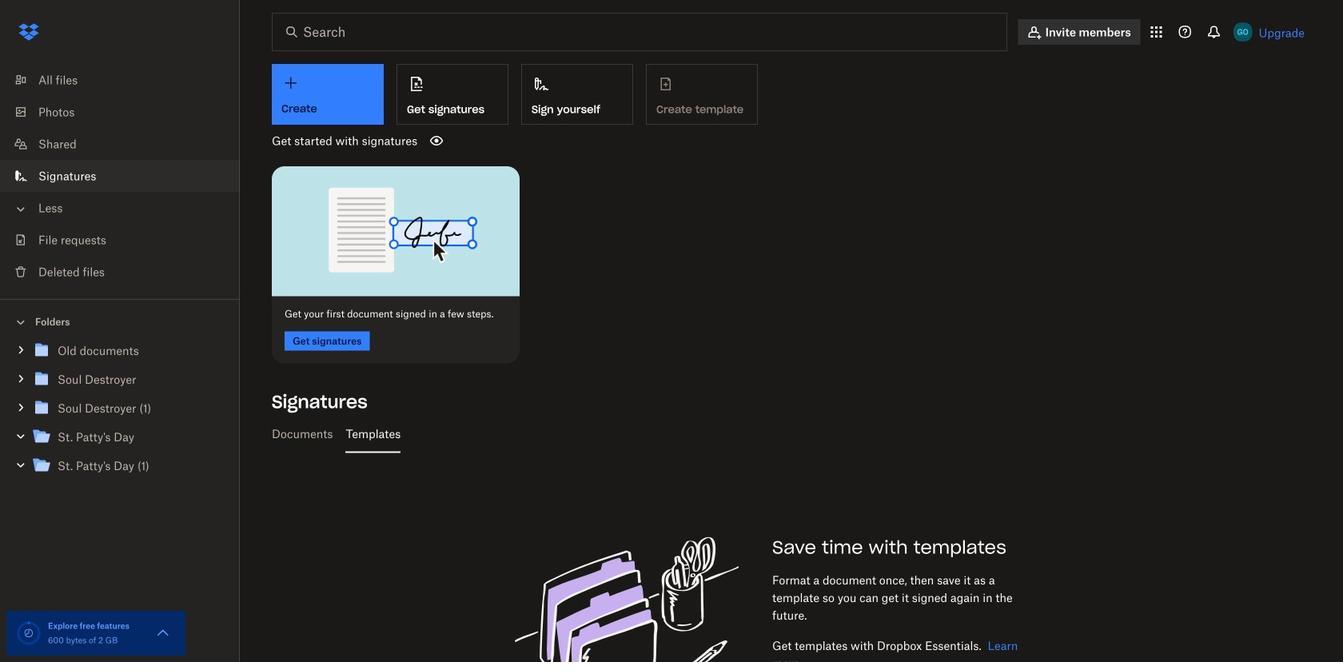 Task type: vqa. For each thing, say whether or not it's contained in the screenshot.
dropbox icon in the left top of the page
yes



Task type: describe. For each thing, give the bounding box(es) containing it.
less image
[[13, 201, 29, 217]]

Search in folder "Dropbox" text field
[[303, 22, 974, 42]]

quota usage image
[[16, 621, 42, 646]]



Task type: locate. For each thing, give the bounding box(es) containing it.
dropbox image
[[13, 16, 45, 48]]

tab list
[[266, 415, 1312, 453]]

group
[[0, 333, 240, 492]]

list item
[[0, 160, 240, 192]]

quota usage progress bar
[[16, 621, 42, 646]]

list
[[0, 54, 240, 299]]



